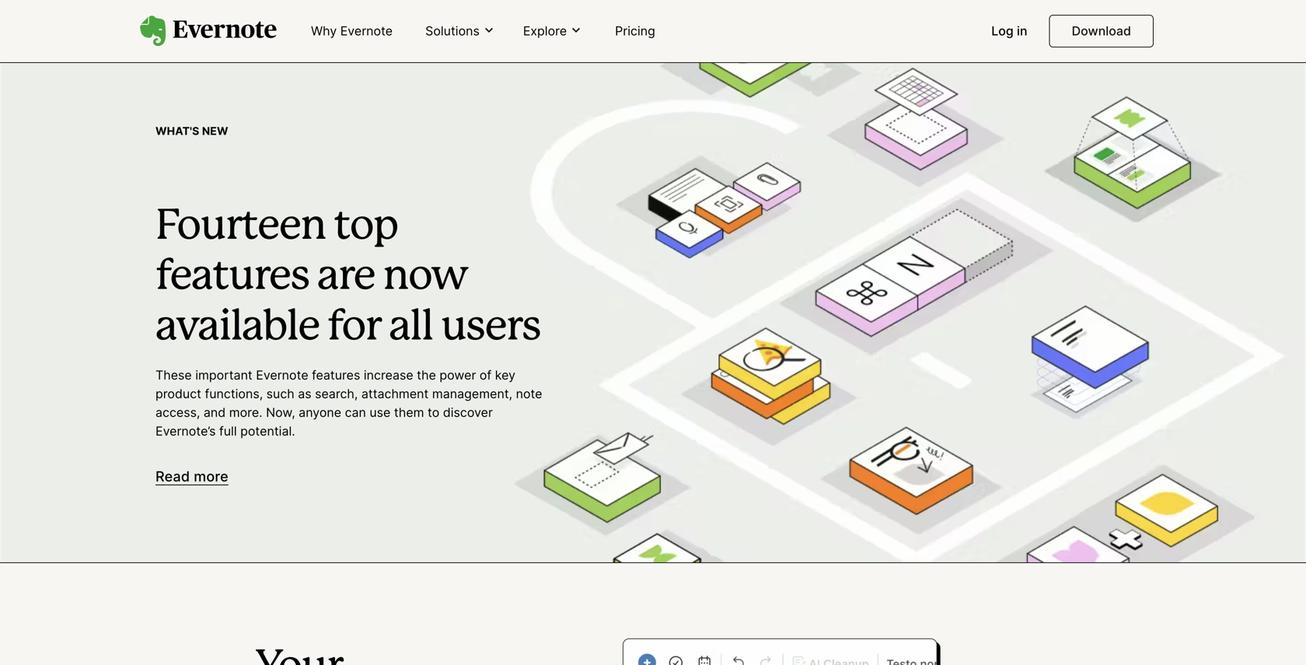 Task type: vqa. For each thing, say whether or not it's contained in the screenshot.
potential.
yes



Task type: locate. For each thing, give the bounding box(es) containing it.
available
[[156, 308, 319, 348]]

all
[[389, 308, 433, 348]]

pricing link
[[606, 17, 665, 46]]

discover
[[443, 405, 493, 420]]

anyone
[[299, 405, 342, 420]]

features up search,
[[312, 367, 360, 383]]

0 vertical spatial features
[[156, 258, 309, 297]]

key
[[495, 367, 516, 383]]

pricing
[[615, 23, 656, 39]]

fourteen
[[156, 207, 326, 247]]

features up available
[[156, 258, 309, 297]]

1 vertical spatial evernote
[[256, 367, 309, 383]]

0 horizontal spatial evernote
[[256, 367, 309, 383]]

read
[[156, 468, 190, 485]]

more
[[194, 468, 229, 485]]

features
[[156, 258, 309, 297], [312, 367, 360, 383]]

power
[[440, 367, 476, 383]]

of
[[480, 367, 492, 383]]

1 horizontal spatial features
[[312, 367, 360, 383]]

explore
[[523, 23, 567, 38]]

sketches screen image
[[614, 625, 1052, 665]]

1 vertical spatial features
[[312, 367, 360, 383]]

now
[[383, 258, 468, 297]]

what's
[[156, 124, 199, 138]]

why evernote link
[[302, 17, 402, 46]]

access,
[[156, 405, 200, 420]]

search,
[[315, 386, 358, 401]]

product
[[156, 386, 201, 401]]

0 vertical spatial evernote
[[340, 23, 393, 39]]

evernote logo image
[[140, 16, 277, 47]]

the
[[417, 367, 436, 383]]

0 horizontal spatial features
[[156, 258, 309, 297]]

potential.
[[240, 423, 295, 439]]

explore button
[[519, 22, 587, 40]]

evernote right why
[[340, 23, 393, 39]]

14 top features are now available for all users — evernote home image
[[0, 48, 1307, 562]]

and
[[204, 405, 226, 420]]

functions,
[[205, 386, 263, 401]]

evernote's
[[156, 423, 216, 439]]

evernote up 'such'
[[256, 367, 309, 383]]

top
[[334, 207, 398, 247]]

log in
[[992, 23, 1028, 39]]

note
[[516, 386, 543, 401]]

evernote
[[340, 23, 393, 39], [256, 367, 309, 383]]

features inside these important evernote features increase the power of key product functions, such as search, attachment management, note access, and more. now, anyone can use them to discover evernote's full potential.
[[312, 367, 360, 383]]



Task type: describe. For each thing, give the bounding box(es) containing it.
can
[[345, 405, 366, 420]]

log in link
[[983, 17, 1037, 46]]

as
[[298, 386, 312, 401]]

full
[[219, 423, 237, 439]]

these important evernote features increase the power of key product functions, such as search, attachment management, note access, and more. now, anyone can use them to discover evernote's full potential.
[[156, 367, 543, 439]]

in
[[1017, 23, 1028, 39]]

1 horizontal spatial evernote
[[340, 23, 393, 39]]

evernote inside these important evernote features increase the power of key product functions, such as search, attachment management, note access, and more. now, anyone can use them to discover evernote's full potential.
[[256, 367, 309, 383]]

use
[[370, 405, 391, 420]]

attachment
[[362, 386, 429, 401]]

more.
[[229, 405, 263, 420]]

what's new
[[156, 124, 228, 138]]

features inside fourteen top features are now available for all users
[[156, 258, 309, 297]]

log
[[992, 23, 1014, 39]]

read more link
[[156, 468, 229, 485]]

fourteen top features are now available for all users
[[156, 207, 541, 348]]

to
[[428, 405, 440, 420]]

important
[[195, 367, 253, 383]]

why
[[311, 23, 337, 39]]

are
[[317, 258, 375, 297]]

read more
[[156, 468, 229, 485]]

download
[[1072, 23, 1132, 39]]

solutions
[[426, 23, 480, 38]]

them
[[394, 405, 424, 420]]

new
[[202, 124, 228, 138]]

now,
[[266, 405, 295, 420]]

increase
[[364, 367, 414, 383]]

download link
[[1050, 15, 1154, 47]]

for
[[327, 308, 381, 348]]

why evernote
[[311, 23, 393, 39]]

such
[[267, 386, 295, 401]]

these
[[156, 367, 192, 383]]

users
[[441, 308, 541, 348]]

solutions button
[[421, 22, 500, 40]]

management,
[[432, 386, 513, 401]]



